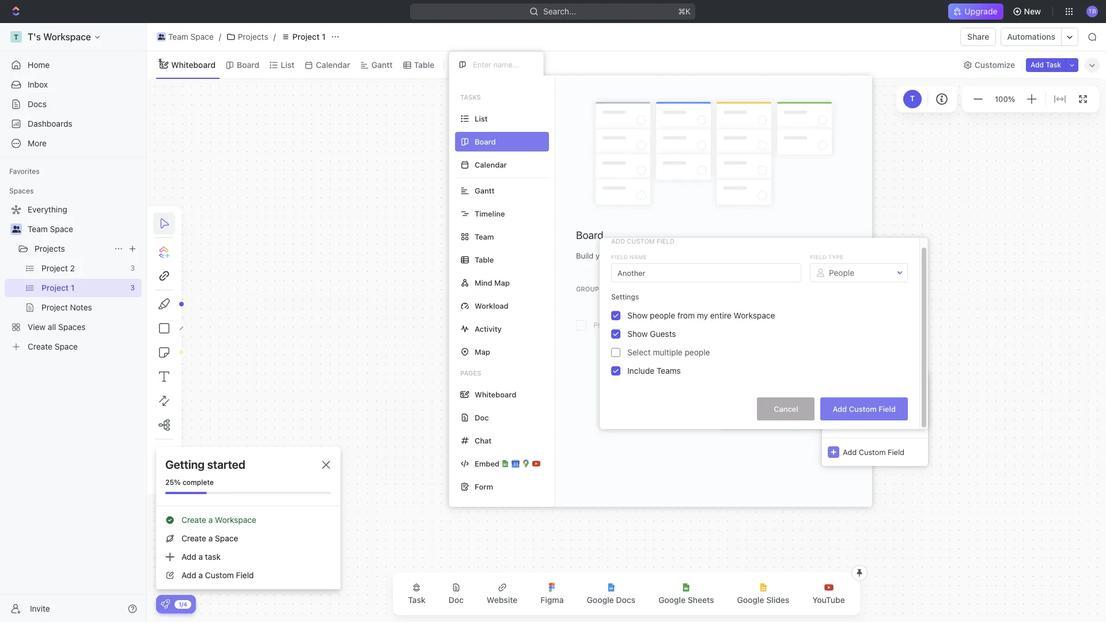 Task type: describe. For each thing, give the bounding box(es) containing it.
1 horizontal spatial people
[[685, 348, 710, 357]]

view button
[[449, 57, 487, 73]]

0 vertical spatial list
[[281, 60, 295, 69]]

getting started
[[165, 458, 246, 471]]

space inside sidebar navigation
[[50, 224, 73, 234]]

project 1 link
[[278, 30, 329, 44]]

Include Teams checkbox
[[612, 367, 621, 376]]

t
[[911, 94, 915, 103]]

search...
[[544, 6, 577, 16]]

0 vertical spatial add custom field
[[612, 237, 675, 245]]

home link
[[5, 56, 142, 74]]

spaces
[[9, 187, 34, 195]]

inbox
[[28, 80, 48, 89]]

25% complete
[[165, 478, 214, 487]]

team inside sidebar navigation
[[28, 224, 48, 234]]

docs inside sidebar navigation
[[28, 99, 47, 109]]

by:
[[625, 285, 635, 293]]

google slides button
[[728, 576, 799, 612]]

entire
[[711, 311, 732, 320]]

show for show guests
[[628, 329, 648, 339]]

calendar link
[[314, 57, 350, 73]]

select multiple people
[[628, 348, 710, 357]]

create a space
[[182, 534, 238, 544]]

field type
[[810, 254, 844, 261]]

add task button
[[1027, 58, 1066, 72]]

Select multiple people checkbox
[[612, 348, 621, 357]]

google sheets
[[659, 595, 714, 605]]

timeline
[[475, 209, 505, 218]]

sheets
[[688, 595, 714, 605]]

field inside dropdown button
[[888, 448, 905, 457]]

no
[[860, 413, 870, 423]]

projects link inside sidebar navigation
[[35, 240, 110, 258]]

include
[[628, 366, 655, 376]]

google for google sheets
[[659, 595, 686, 605]]

0 horizontal spatial map
[[475, 347, 490, 357]]

home
[[28, 60, 50, 70]]

people button
[[811, 263, 908, 283]]

view button
[[449, 51, 487, 78]]

upgrade link
[[949, 3, 1004, 20]]

google sheets button
[[650, 576, 724, 612]]

my
[[697, 311, 708, 320]]

add down add a task
[[182, 571, 196, 580]]

custom inside dropdown button
[[859, 448, 886, 457]]

0 vertical spatial projects link
[[224, 30, 271, 44]]

settings
[[612, 293, 639, 301]]

complete
[[183, 478, 214, 487]]

website button
[[478, 576, 527, 612]]

status
[[744, 315, 768, 325]]

100% button
[[993, 92, 1018, 106]]

guests
[[650, 329, 676, 339]]

user group image inside sidebar navigation
[[12, 226, 20, 233]]

add custom field inside button
[[833, 404, 896, 414]]

board
[[601, 285, 624, 293]]

teams
[[657, 366, 681, 376]]

task button
[[399, 576, 435, 612]]

add a task
[[182, 552, 221, 562]]

show people from my entire workspace
[[628, 311, 775, 320]]

create a workspace
[[182, 515, 256, 525]]

onboarding checklist button element
[[161, 600, 170, 609]]

doc button
[[440, 576, 473, 612]]

100%
[[995, 94, 1016, 104]]

from
[[678, 311, 695, 320]]

add task
[[1031, 60, 1062, 69]]

25%
[[165, 478, 181, 487]]

task
[[205, 552, 221, 562]]

1 vertical spatial whiteboard
[[475, 390, 517, 399]]

project
[[293, 32, 320, 42]]

add left 'no'
[[833, 404, 847, 414]]

add custom field button
[[821, 398, 908, 421]]

docs inside button
[[616, 595, 636, 605]]

whiteboard link
[[169, 57, 216, 73]]

field left type
[[810, 254, 827, 261]]

favorites button
[[5, 165, 44, 179]]

Enter name... text field
[[612, 263, 802, 282]]

Search... text field
[[845, 376, 923, 393]]

1 horizontal spatial team
[[168, 32, 188, 42]]

whiteboard inside 'link'
[[171, 60, 216, 69]]

1 horizontal spatial space
[[191, 32, 214, 42]]

cancel button
[[758, 398, 815, 421]]

2 horizontal spatial team
[[475, 232, 494, 241]]

youtube button
[[804, 576, 855, 612]]

add custom field inside dropdown button
[[843, 448, 905, 457]]

activity
[[475, 324, 502, 333]]

dashboards link
[[5, 115, 142, 133]]

1/4
[[179, 601, 187, 608]]

share button
[[961, 28, 997, 46]]

people
[[829, 268, 855, 278]]

1 vertical spatial board
[[576, 229, 604, 242]]

due
[[744, 389, 759, 399]]

0 horizontal spatial task
[[408, 595, 426, 605]]

customize
[[975, 60, 1016, 69]]

gantt link
[[369, 57, 393, 73]]

youtube
[[813, 595, 845, 605]]

field inside button
[[879, 404, 896, 414]]

google slides
[[737, 595, 790, 605]]

upgrade
[[965, 6, 998, 16]]

view
[[464, 60, 483, 69]]

custom field button
[[726, 403, 823, 422]]

table link
[[412, 57, 435, 73]]

2 / from the left
[[274, 32, 276, 42]]

mind map
[[475, 278, 510, 287]]

onboarding checklist button image
[[161, 600, 170, 609]]

google for google slides
[[737, 595, 765, 605]]

slides
[[767, 595, 790, 605]]

0 horizontal spatial workspace
[[215, 515, 256, 525]]

custom down task
[[205, 571, 234, 580]]

multiple
[[653, 348, 683, 357]]

group board by:
[[576, 285, 635, 293]]

google docs button
[[578, 576, 645, 612]]

add custom field button
[[823, 438, 929, 466]]



Task type: locate. For each thing, give the bounding box(es) containing it.
Enter name... field
[[472, 59, 534, 70]]

1 vertical spatial user group image
[[12, 226, 20, 233]]

a down add a task
[[199, 571, 203, 580]]

include teams
[[628, 366, 681, 376]]

0 vertical spatial user group image
[[158, 34, 165, 40]]

sidebar navigation
[[0, 23, 147, 623]]

automations button
[[1002, 28, 1062, 46]]

1 horizontal spatial projects link
[[224, 30, 271, 44]]

add custom field up name
[[612, 237, 675, 245]]

workspace up create a space
[[215, 515, 256, 525]]

create up create a space
[[182, 515, 206, 525]]

1 horizontal spatial gantt
[[475, 186, 495, 195]]

show guests
[[628, 329, 676, 339]]

1 horizontal spatial whiteboard
[[475, 390, 517, 399]]

0 horizontal spatial space
[[50, 224, 73, 234]]

0 horizontal spatial gantt
[[372, 60, 393, 69]]

show up select
[[628, 329, 648, 339]]

0 horizontal spatial list
[[281, 60, 295, 69]]

board inside 'link'
[[237, 60, 260, 69]]

0 horizontal spatial team space
[[28, 224, 73, 234]]

gantt inside gantt link
[[372, 60, 393, 69]]

custom up name
[[627, 237, 655, 245]]

add a custom field
[[182, 571, 254, 580]]

0 horizontal spatial people
[[650, 311, 676, 320]]

1 vertical spatial gantt
[[475, 186, 495, 195]]

1 vertical spatial workspace
[[215, 515, 256, 525]]

projects inside sidebar navigation
[[35, 244, 65, 254]]

1 horizontal spatial google
[[659, 595, 686, 605]]

0 vertical spatial map
[[495, 278, 510, 287]]

whiteboard left board 'link'
[[171, 60, 216, 69]]

map right mind
[[495, 278, 510, 287]]

1 vertical spatial calendar
[[475, 160, 507, 169]]

1 horizontal spatial task
[[1046, 60, 1062, 69]]

1 vertical spatial docs
[[616, 595, 636, 605]]

1 vertical spatial people
[[685, 348, 710, 357]]

2 horizontal spatial space
[[215, 534, 238, 544]]

field down create a space
[[236, 571, 254, 580]]

tree inside sidebar navigation
[[5, 201, 142, 356]]

0 horizontal spatial user group image
[[12, 226, 20, 233]]

google inside button
[[659, 595, 686, 605]]

2 google from the left
[[659, 595, 686, 605]]

0 vertical spatial doc
[[475, 413, 489, 422]]

gantt up timeline
[[475, 186, 495, 195]]

custom inside button
[[849, 404, 877, 414]]

whiteboard
[[171, 60, 216, 69], [475, 390, 517, 399]]

3 google from the left
[[737, 595, 765, 605]]

2 vertical spatial add custom field
[[843, 448, 905, 457]]

1 vertical spatial space
[[50, 224, 73, 234]]

0 vertical spatial calendar
[[316, 60, 350, 69]]

add down add custom field button
[[843, 448, 857, 457]]

team down timeline
[[475, 232, 494, 241]]

0 vertical spatial show
[[628, 311, 648, 320]]

calendar up timeline
[[475, 160, 507, 169]]

customize button
[[960, 57, 1019, 73]]

workspace right the entire
[[734, 311, 775, 320]]

0 horizontal spatial projects
[[35, 244, 65, 254]]

map
[[495, 278, 510, 287], [475, 347, 490, 357]]

embed
[[475, 459, 500, 468]]

0 vertical spatial projects
[[238, 32, 268, 42]]

add down automations button
[[1031, 60, 1045, 69]]

0 vertical spatial workspace
[[734, 311, 775, 320]]

items
[[872, 413, 891, 423]]

a for workspace
[[209, 515, 213, 525]]

1 horizontal spatial user group image
[[158, 34, 165, 40]]

field right 'no'
[[879, 404, 896, 414]]

map down activity at bottom left
[[475, 347, 490, 357]]

close image
[[322, 461, 330, 469]]

projects
[[238, 32, 268, 42], [35, 244, 65, 254]]

custom down no items
[[859, 448, 886, 457]]

0 horizontal spatial doc
[[449, 595, 464, 605]]

a for space
[[209, 534, 213, 544]]

task down automations button
[[1046, 60, 1062, 69]]

list down view
[[475, 114, 488, 123]]

1 horizontal spatial calendar
[[475, 160, 507, 169]]

board
[[237, 60, 260, 69], [576, 229, 604, 242]]

field up the enter name... text field in the top right of the page
[[657, 237, 675, 245]]

0 vertical spatial people
[[650, 311, 676, 320]]

⌘k
[[679, 6, 691, 16]]

due date
[[744, 389, 778, 399]]

gantt left table link at the left of page
[[372, 60, 393, 69]]

0 vertical spatial whiteboard
[[171, 60, 216, 69]]

mind
[[475, 278, 493, 287]]

1 create from the top
[[182, 515, 206, 525]]

1
[[322, 32, 326, 42]]

team down spaces
[[28, 224, 48, 234]]

board link
[[235, 57, 260, 73]]

a up create a space
[[209, 515, 213, 525]]

1 vertical spatial team space
[[28, 224, 73, 234]]

1 vertical spatial list
[[475, 114, 488, 123]]

type
[[829, 254, 844, 261]]

create up add a task
[[182, 534, 206, 544]]

1 horizontal spatial workspace
[[734, 311, 775, 320]]

tree
[[5, 201, 142, 356]]

field inside dropdown button
[[775, 407, 793, 417]]

0 horizontal spatial team space link
[[28, 220, 139, 239]]

whiteboard up chat
[[475, 390, 517, 399]]

favorites
[[9, 167, 40, 176]]

add custom field down no items
[[843, 448, 905, 457]]

1 / from the left
[[219, 32, 221, 42]]

calendar inside calendar link
[[316, 60, 350, 69]]

1 google from the left
[[587, 595, 614, 605]]

0 vertical spatial create
[[182, 515, 206, 525]]

calendar down 1
[[316, 60, 350, 69]]

board up group
[[576, 229, 604, 242]]

1 vertical spatial show
[[628, 329, 648, 339]]

1 horizontal spatial map
[[495, 278, 510, 287]]

0 horizontal spatial whiteboard
[[171, 60, 216, 69]]

figma button
[[532, 576, 573, 612]]

1 vertical spatial projects link
[[35, 240, 110, 258]]

dashboards
[[28, 119, 72, 129]]

1 horizontal spatial /
[[274, 32, 276, 42]]

projects link
[[224, 30, 271, 44], [35, 240, 110, 258]]

people right multiple
[[685, 348, 710, 357]]

workload
[[475, 301, 509, 310]]

docs
[[28, 99, 47, 109], [616, 595, 636, 605]]

custom field
[[744, 407, 793, 417]]

create for create a space
[[182, 534, 206, 544]]

custom down the search... "text field"
[[849, 404, 877, 414]]

add left task
[[182, 552, 196, 562]]

a for custom
[[199, 571, 203, 580]]

user group image
[[158, 34, 165, 40], [12, 226, 20, 233]]

1 horizontal spatial table
[[475, 255, 494, 264]]

1 vertical spatial add custom field
[[833, 404, 896, 414]]

google docs
[[587, 595, 636, 605]]

new
[[1025, 6, 1042, 16]]

0 horizontal spatial docs
[[28, 99, 47, 109]]

1 vertical spatial map
[[475, 347, 490, 357]]

1 vertical spatial doc
[[449, 595, 464, 605]]

Show Guests checkbox
[[612, 330, 621, 339]]

0 vertical spatial table
[[414, 60, 435, 69]]

add custom field
[[612, 237, 675, 245], [833, 404, 896, 414], [843, 448, 905, 457]]

date
[[761, 389, 778, 399]]

show for show people from my entire workspace
[[628, 311, 648, 320]]

1 vertical spatial table
[[475, 255, 494, 264]]

0 vertical spatial team space
[[168, 32, 214, 42]]

create
[[182, 515, 206, 525], [182, 534, 206, 544]]

0 horizontal spatial google
[[587, 595, 614, 605]]

2 horizontal spatial google
[[737, 595, 765, 605]]

name
[[630, 254, 647, 261]]

google left sheets
[[659, 595, 686, 605]]

calendar
[[316, 60, 350, 69], [475, 160, 507, 169]]

field down items
[[888, 448, 905, 457]]

1 vertical spatial create
[[182, 534, 206, 544]]

2 vertical spatial space
[[215, 534, 238, 544]]

Show people from my entire Workspace checkbox
[[612, 311, 621, 320]]

custom down due date
[[744, 407, 773, 417]]

0 vertical spatial docs
[[28, 99, 47, 109]]

gantt
[[372, 60, 393, 69], [475, 186, 495, 195]]

0 vertical spatial board
[[237, 60, 260, 69]]

create for create a workspace
[[182, 515, 206, 525]]

0 vertical spatial team space link
[[154, 30, 217, 44]]

1 horizontal spatial doc
[[475, 413, 489, 422]]

status button
[[726, 311, 823, 330]]

google right the figma
[[587, 595, 614, 605]]

field down due date button
[[775, 407, 793, 417]]

google for google docs
[[587, 595, 614, 605]]

0 horizontal spatial team
[[28, 224, 48, 234]]

group
[[576, 285, 599, 293]]

0 horizontal spatial projects link
[[35, 240, 110, 258]]

inbox link
[[5, 76, 142, 94]]

1 horizontal spatial list
[[475, 114, 488, 123]]

form
[[475, 482, 493, 491]]

add up the field name
[[612, 237, 625, 245]]

1 horizontal spatial team space link
[[154, 30, 217, 44]]

team space up whiteboard 'link'
[[168, 32, 214, 42]]

doc inside button
[[449, 595, 464, 605]]

show right show people from my entire workspace option
[[628, 311, 648, 320]]

google
[[587, 595, 614, 605], [659, 595, 686, 605], [737, 595, 765, 605]]

table right gantt link
[[414, 60, 435, 69]]

list down project 1 link
[[281, 60, 295, 69]]

0 horizontal spatial board
[[237, 60, 260, 69]]

select
[[628, 348, 651, 357]]

user group image inside "team space" link
[[158, 34, 165, 40]]

google inside button
[[587, 595, 614, 605]]

1 horizontal spatial projects
[[238, 32, 268, 42]]

1 horizontal spatial docs
[[616, 595, 636, 605]]

add custom field down the search... "text field"
[[833, 404, 896, 414]]

list
[[281, 60, 295, 69], [475, 114, 488, 123]]

/
[[219, 32, 221, 42], [274, 32, 276, 42]]

a for task
[[199, 552, 203, 562]]

1 horizontal spatial team space
[[168, 32, 214, 42]]

team space
[[168, 32, 214, 42], [28, 224, 73, 234]]

0 vertical spatial space
[[191, 32, 214, 42]]

team up whiteboard 'link'
[[168, 32, 188, 42]]

google inside 'button'
[[737, 595, 765, 605]]

add inside dropdown button
[[843, 448, 857, 457]]

a up task
[[209, 534, 213, 544]]

a left task
[[199, 552, 203, 562]]

team space inside sidebar navigation
[[28, 224, 73, 234]]

table up mind
[[475, 255, 494, 264]]

started
[[207, 458, 246, 471]]

1 show from the top
[[628, 311, 648, 320]]

doc right the task button
[[449, 595, 464, 605]]

custom
[[627, 237, 655, 245], [849, 404, 877, 414], [744, 407, 773, 417], [859, 448, 886, 457], [205, 571, 234, 580]]

custom inside dropdown button
[[744, 407, 773, 417]]

project 1
[[293, 32, 326, 42]]

docs link
[[5, 95, 142, 114]]

field name
[[612, 254, 647, 261]]

tree containing team space
[[5, 201, 142, 356]]

0 horizontal spatial /
[[219, 32, 221, 42]]

task left "doc" button
[[408, 595, 426, 605]]

website
[[487, 595, 518, 605]]

board left list link
[[237, 60, 260, 69]]

add
[[1031, 60, 1045, 69], [612, 237, 625, 245], [833, 404, 847, 414], [843, 448, 857, 457], [182, 552, 196, 562], [182, 571, 196, 580]]

invite
[[30, 604, 50, 614]]

workspace
[[734, 311, 775, 320], [215, 515, 256, 525]]

automations
[[1008, 32, 1056, 42]]

1 horizontal spatial board
[[576, 229, 604, 242]]

0 vertical spatial gantt
[[372, 60, 393, 69]]

table
[[414, 60, 435, 69], [475, 255, 494, 264]]

0 horizontal spatial table
[[414, 60, 435, 69]]

google left slides
[[737, 595, 765, 605]]

doc up chat
[[475, 413, 489, 422]]

0 horizontal spatial calendar
[[316, 60, 350, 69]]

1 vertical spatial task
[[408, 595, 426, 605]]

cancel
[[774, 404, 799, 414]]

1 vertical spatial projects
[[35, 244, 65, 254]]

0 vertical spatial task
[[1046, 60, 1062, 69]]

team space down spaces
[[28, 224, 73, 234]]

2 create from the top
[[182, 534, 206, 544]]

2 show from the top
[[628, 329, 648, 339]]

no items
[[860, 413, 891, 423]]

field left name
[[612, 254, 628, 261]]

people up guests at the right bottom
[[650, 311, 676, 320]]

1 vertical spatial team space link
[[28, 220, 139, 239]]



Task type: vqa. For each thing, say whether or not it's contained in the screenshot.
'grid'
no



